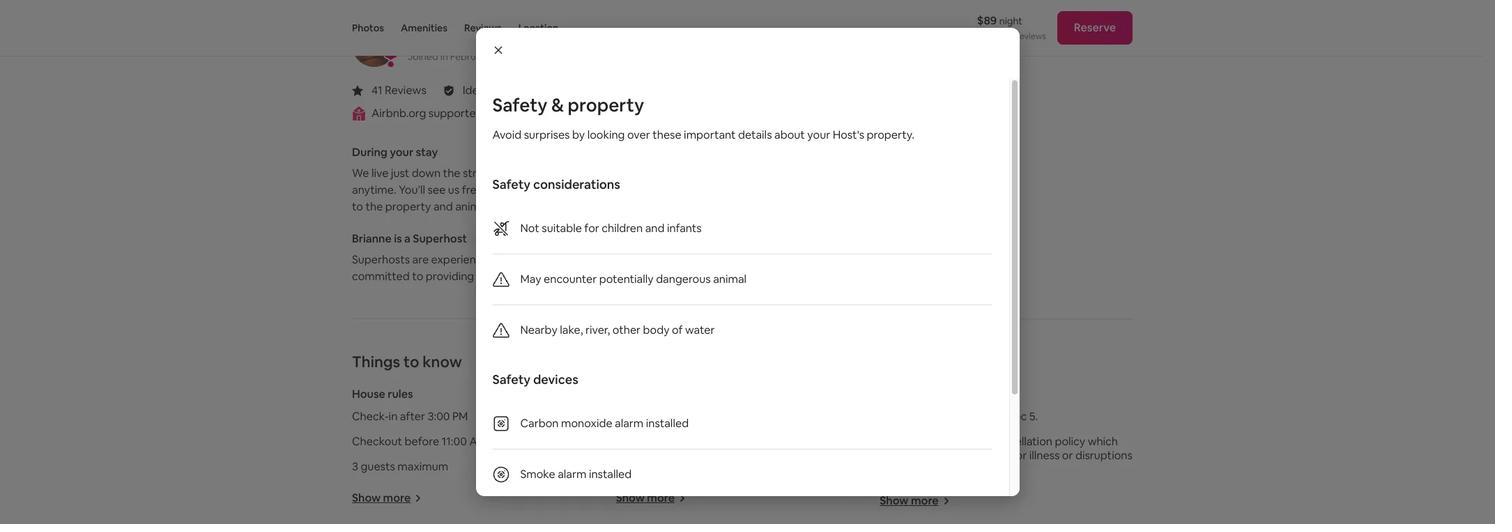 Task type: vqa. For each thing, say whether or not it's contained in the screenshot.
bottommost Monoxide
yes



Task type: locate. For each thing, give the bounding box(es) containing it.
brianne inside brianne is a superhost superhosts are experienced, highly rated hosts who are committed to providing great stays for guests.
[[352, 232, 392, 246]]

0 vertical spatial other
[[613, 323, 641, 337]]

0 vertical spatial of
[[672, 323, 683, 337]]

and down see
[[434, 200, 453, 214]]

0 horizontal spatial reviews
[[385, 83, 427, 98]]

reviews up airbnb.org
[[385, 83, 427, 98]]

show down '3'
[[352, 491, 381, 506]]

river, down the guests.
[[586, 323, 610, 337]]

surprises
[[524, 128, 570, 142]]

1 horizontal spatial may
[[616, 434, 637, 449]]

0 horizontal spatial monoxide
[[561, 416, 613, 431]]

to inside during your stay we live just down the street and are available for help at anytime. you'll see us frequently coming and going as we tend to the property and animals.
[[352, 200, 363, 214]]

brianne up superhosts
[[352, 232, 392, 246]]

carbon
[[520, 416, 559, 431], [616, 460, 654, 474]]

1 horizontal spatial potentially
[[695, 434, 749, 449]]

after
[[400, 409, 425, 424]]

of inside safety & property dialog
[[672, 323, 683, 337]]

superhost
[[580, 83, 633, 98], [413, 232, 467, 246]]

in right joined
[[440, 50, 448, 63]]

your inside safety & property dialog
[[808, 128, 830, 142]]

0 horizontal spatial animal
[[713, 272, 747, 287]]

reviews
[[464, 22, 502, 34], [385, 83, 427, 98]]

are inside during your stay we live just down the street and are available for help at anytime. you'll see us frequently coming and going as we tend to the property and animals.
[[518, 166, 535, 181]]

by left looking
[[572, 128, 585, 142]]

1 vertical spatial dangerous
[[752, 434, 807, 449]]

1 horizontal spatial show more
[[616, 491, 675, 506]]

0 horizontal spatial dangerous
[[656, 272, 711, 287]]

2 horizontal spatial show
[[880, 494, 909, 508]]

0 horizontal spatial body
[[643, 323, 670, 337]]

host's
[[833, 128, 865, 142]]

more down carbon monoxide alarm
[[647, 491, 675, 506]]

looking
[[587, 128, 625, 142]]

airbnb.org
[[372, 106, 426, 121]]

0 vertical spatial by
[[464, 26, 482, 45]]

1 vertical spatial property
[[385, 200, 431, 214]]

more for review the host's full cancellation policy which applies even if you cancel for illness or disruptions caused by covid-19.
[[911, 494, 939, 508]]

1 vertical spatial to
[[412, 269, 423, 284]]

superhost up looking
[[580, 83, 633, 98]]

february
[[450, 50, 490, 63]]

in left after
[[389, 409, 398, 424]]

potentially down who
[[599, 272, 654, 287]]

safety
[[493, 93, 548, 117], [493, 176, 531, 192], [493, 372, 531, 388]]

carbon monoxide alarm installed
[[520, 416, 689, 431]]

alarm for carbon monoxide alarm
[[711, 460, 739, 474]]

2 horizontal spatial show more button
[[880, 494, 950, 508]]

0 horizontal spatial show more button
[[352, 491, 422, 506]]

are up providing
[[412, 253, 429, 267]]

superhosts
[[352, 253, 410, 267]]

review
[[880, 434, 917, 449]]

may
[[520, 272, 541, 287], [616, 434, 637, 449]]

for down rated
[[536, 269, 551, 284]]

lake, up devices
[[560, 323, 583, 337]]

to left providing
[[412, 269, 423, 284]]

the down anytime.
[[366, 200, 383, 214]]

installed up carbon monoxide alarm
[[646, 416, 689, 431]]

0 vertical spatial lake,
[[560, 323, 583, 337]]

over
[[627, 128, 650, 142]]

more down 3 guests maximum
[[383, 491, 411, 506]]

0 horizontal spatial lake,
[[560, 323, 583, 337]]

1 horizontal spatial body
[[739, 409, 765, 424]]

carbon down carbon monoxide alarm installed
[[616, 460, 654, 474]]

may encounter potentially dangerous animal inside safety & property dialog
[[520, 272, 747, 287]]

river, inside safety & property dialog
[[586, 323, 610, 337]]

before up full
[[969, 409, 1004, 424]]

property
[[568, 93, 644, 117], [385, 200, 431, 214]]

1 horizontal spatial alarm
[[615, 416, 644, 431]]

anytime.
[[352, 183, 396, 197]]

may encounter potentially dangerous animal
[[520, 272, 747, 287], [616, 434, 842, 449]]

lake,
[[560, 323, 583, 337], [656, 409, 679, 424]]

1 horizontal spatial in
[[440, 50, 448, 63]]

potentially up carbon monoxide alarm
[[695, 434, 749, 449]]

lake, inside safety & property dialog
[[560, 323, 583, 337]]

property inside during your stay we live just down the street and are available for help at anytime. you'll see us frequently coming and going as we tend to the property and animals.
[[385, 200, 431, 214]]

are
[[518, 166, 535, 181], [412, 253, 429, 267], [618, 253, 635, 267]]

down
[[412, 166, 441, 181]]

1 safety from the top
[[493, 93, 548, 117]]

to down anytime.
[[352, 200, 363, 214]]

river, up carbon monoxide alarm
[[681, 409, 706, 424]]

street
[[463, 166, 494, 181]]

the up us
[[443, 166, 460, 181]]

3:00
[[428, 409, 450, 424]]

2 horizontal spatial show more
[[880, 494, 939, 508]]

1 vertical spatial monoxide
[[657, 460, 708, 474]]

may encounter potentially dangerous animal down who
[[520, 272, 747, 287]]

children
[[602, 221, 643, 236]]

by right "caused"
[[919, 462, 932, 477]]

1 vertical spatial nearby
[[616, 409, 653, 424]]

1 horizontal spatial show
[[616, 491, 645, 506]]

1 vertical spatial water
[[781, 409, 811, 424]]

show more button for review the host's full cancellation policy which applies even if you cancel for illness or disruptions caused by covid-19.
[[880, 494, 950, 508]]

1 vertical spatial reviews
[[385, 83, 427, 98]]

1 horizontal spatial of
[[768, 409, 779, 424]]

&
[[551, 93, 564, 117]]

who
[[594, 253, 616, 267]]

frequently
[[462, 183, 515, 197]]

your up the just
[[390, 145, 414, 160]]

we
[[352, 166, 369, 181]]

1 horizontal spatial lake,
[[656, 409, 679, 424]]

1 vertical spatial safety
[[493, 176, 531, 192]]

0 vertical spatial cancellation
[[905, 409, 967, 424]]

1 horizontal spatial water
[[781, 409, 811, 424]]

1 horizontal spatial river,
[[681, 409, 706, 424]]

0 horizontal spatial other
[[613, 323, 641, 337]]

providing
[[426, 269, 474, 284]]

dangerous inside safety & property dialog
[[656, 272, 711, 287]]

covid-
[[935, 462, 973, 477]]

1 vertical spatial in
[[389, 409, 398, 424]]

1 vertical spatial your
[[390, 145, 414, 160]]

0 vertical spatial river,
[[586, 323, 610, 337]]

your right about
[[808, 128, 830, 142]]

0 horizontal spatial of
[[672, 323, 683, 337]]

0 vertical spatial nearby lake, river, other body of water
[[520, 323, 715, 337]]

1 vertical spatial superhost
[[413, 232, 467, 246]]

0 vertical spatial encounter
[[544, 272, 597, 287]]

safety up avoid on the left of page
[[493, 93, 548, 117]]

0 vertical spatial installed
[[646, 416, 689, 431]]

0 vertical spatial the
[[443, 166, 460, 181]]

show more down guests at the bottom of page
[[352, 491, 411, 506]]

more down "caused"
[[911, 494, 939, 508]]

you'll
[[399, 183, 425, 197]]

1 horizontal spatial are
[[518, 166, 535, 181]]

0 horizontal spatial the
[[366, 200, 383, 214]]

0 horizontal spatial nearby
[[520, 323, 558, 337]]

amenities button
[[401, 0, 448, 56]]

at
[[626, 166, 636, 181]]

5.
[[1030, 409, 1038, 424]]

0 vertical spatial property
[[568, 93, 644, 117]]

reviews up the february
[[464, 22, 502, 34]]

more
[[383, 491, 411, 506], [647, 491, 675, 506], [911, 494, 939, 508]]

1 horizontal spatial brianne
[[485, 26, 540, 45]]

may inside safety & property dialog
[[520, 272, 541, 287]]

nearby inside safety & property dialog
[[520, 323, 558, 337]]

1 horizontal spatial encounter
[[639, 434, 693, 449]]

1 horizontal spatial the
[[443, 166, 460, 181]]

carbon inside safety & property dialog
[[520, 416, 559, 431]]

0 horizontal spatial brianne
[[352, 232, 392, 246]]

safety for safety devices
[[493, 372, 531, 388]]

nearby up safety devices
[[520, 323, 558, 337]]

0 vertical spatial carbon
[[520, 416, 559, 431]]

to left know
[[404, 352, 419, 372]]

0 horizontal spatial superhost
[[413, 232, 467, 246]]

1 vertical spatial other
[[708, 409, 736, 424]]

may encounter potentially dangerous animal up carbon monoxide alarm
[[616, 434, 842, 449]]

1 vertical spatial nearby lake, river, other body of water
[[616, 409, 811, 424]]

0 vertical spatial safety
[[493, 93, 548, 117]]

may down carbon monoxide alarm installed
[[616, 434, 637, 449]]

show more button down "caused"
[[880, 494, 950, 508]]

0 horizontal spatial river,
[[586, 323, 610, 337]]

20
[[1005, 31, 1015, 42]]

installed down carbon monoxide alarm installed
[[589, 467, 632, 482]]

water inside safety & property dialog
[[685, 323, 715, 337]]

and inside safety & property dialog
[[645, 221, 665, 236]]

are up coming
[[518, 166, 535, 181]]

body
[[643, 323, 670, 337], [739, 409, 765, 424]]

other inside safety & property dialog
[[613, 323, 641, 337]]

0 vertical spatial monoxide
[[561, 416, 613, 431]]

animal inside safety & property dialog
[[713, 272, 747, 287]]

safety left devices
[[493, 372, 531, 388]]

the left the if at the right of page
[[919, 434, 936, 449]]

cancellation up "host's"
[[905, 409, 967, 424]]

suitable
[[542, 221, 582, 236]]

property up looking
[[568, 93, 644, 117]]

monoxide inside safety & property dialog
[[561, 416, 613, 431]]

for right suitable
[[584, 221, 599, 236]]

1 vertical spatial cancellation
[[991, 434, 1053, 449]]

1 horizontal spatial reviews
[[464, 22, 502, 34]]

verified
[[505, 83, 544, 98]]

0 vertical spatial may
[[520, 272, 541, 287]]

0 vertical spatial superhost
[[580, 83, 633, 98]]

1 horizontal spatial carbon
[[616, 460, 654, 474]]

2 horizontal spatial alarm
[[711, 460, 739, 474]]

encounter inside safety & property dialog
[[544, 272, 597, 287]]

show down carbon monoxide alarm
[[616, 491, 645, 506]]

the inside review the host's full cancellation policy which applies even if you cancel for illness or disruptions caused by covid-19.
[[919, 434, 936, 449]]

41
[[372, 83, 382, 98]]

1 horizontal spatial show more button
[[616, 491, 686, 506]]

checkout before 11:00 am
[[352, 434, 487, 449]]

1 horizontal spatial cancellation
[[991, 434, 1053, 449]]

of
[[672, 323, 683, 337], [768, 409, 779, 424]]

more for carbon monoxide alarm
[[647, 491, 675, 506]]

encounter down "hosts"
[[544, 272, 597, 287]]

0 horizontal spatial property
[[385, 200, 431, 214]]

nearby up carbon monoxide alarm
[[616, 409, 653, 424]]

0 vertical spatial body
[[643, 323, 670, 337]]

and up frequently
[[496, 166, 516, 181]]

by up the february
[[464, 26, 482, 45]]

0 vertical spatial reviews
[[464, 22, 502, 34]]

0 horizontal spatial potentially
[[599, 272, 654, 287]]

3 safety from the top
[[493, 372, 531, 388]]

2 horizontal spatial the
[[919, 434, 936, 449]]

2021
[[492, 50, 513, 63]]

we
[[626, 183, 641, 197]]

2 vertical spatial the
[[919, 434, 936, 449]]

1 horizontal spatial superhost
[[580, 83, 633, 98]]

committed
[[352, 269, 410, 284]]

show more button down carbon monoxide alarm
[[616, 491, 686, 506]]

show more down "caused"
[[880, 494, 939, 508]]

for left illness
[[1012, 448, 1027, 463]]

1 vertical spatial installed
[[589, 467, 632, 482]]

brianne up 2021
[[485, 26, 540, 45]]

0 vertical spatial to
[[352, 200, 363, 214]]

0 horizontal spatial more
[[383, 491, 411, 506]]

tend
[[644, 183, 668, 197]]

for
[[584, 166, 599, 181], [584, 221, 599, 236], [536, 269, 551, 284], [1012, 448, 1027, 463]]

superhost up experienced,
[[413, 232, 467, 246]]

1 vertical spatial the
[[366, 200, 383, 214]]

show down "caused"
[[880, 494, 909, 508]]

monoxide for carbon monoxide alarm
[[657, 460, 708, 474]]

infants
[[667, 221, 702, 236]]

safety up animals.
[[493, 176, 531, 192]]

encounter up carbon monoxide alarm
[[639, 434, 693, 449]]

review the host's full cancellation policy which applies even if you cancel for illness or disruptions caused by covid-19.
[[880, 434, 1133, 477]]

carbon down safety devices
[[520, 416, 559, 431]]

show more down carbon monoxide alarm
[[616, 491, 675, 506]]

smoke
[[520, 467, 555, 482]]

may down highly
[[520, 272, 541, 287]]

show
[[352, 491, 381, 506], [616, 491, 645, 506], [880, 494, 909, 508]]

0 horizontal spatial encounter
[[544, 272, 597, 287]]

for up going
[[584, 166, 599, 181]]

lake, up carbon monoxide alarm
[[656, 409, 679, 424]]

2 safety from the top
[[493, 176, 531, 192]]

show more button down guests at the bottom of page
[[352, 491, 422, 506]]

hosted by brianne joined in february 2021
[[408, 26, 540, 63]]

and left infants
[[645, 221, 665, 236]]

live
[[372, 166, 389, 181]]

1 horizontal spatial your
[[808, 128, 830, 142]]

us
[[448, 183, 460, 197]]

before up maximum
[[405, 434, 439, 449]]

maximum
[[398, 460, 448, 474]]

1 vertical spatial by
[[572, 128, 585, 142]]

cancellation down dec
[[991, 434, 1053, 449]]

0 vertical spatial may encounter potentially dangerous animal
[[520, 272, 747, 287]]

2 vertical spatial safety
[[493, 372, 531, 388]]

cancellation
[[905, 409, 967, 424], [991, 434, 1053, 449]]

0 horizontal spatial are
[[412, 253, 429, 267]]

experienced,
[[431, 253, 498, 267]]

brianne is a superhost. learn more about brianne. image
[[352, 22, 397, 67], [352, 22, 397, 67]]

1 vertical spatial lake,
[[656, 409, 679, 424]]

just
[[391, 166, 409, 181]]

1 vertical spatial may
[[616, 434, 637, 449]]

stay
[[416, 145, 438, 160]]

you
[[955, 448, 974, 463]]

1 horizontal spatial monoxide
[[657, 460, 708, 474]]

details
[[738, 128, 772, 142]]

potentially
[[599, 272, 654, 287], [695, 434, 749, 449]]

for inside during your stay we live just down the street and are available for help at anytime. you'll see us frequently coming and going as we tend to the property and animals.
[[584, 166, 599, 181]]

property down you'll
[[385, 200, 431, 214]]

1 vertical spatial brianne
[[352, 232, 392, 246]]

by inside 'hosted by brianne joined in february 2021'
[[464, 26, 482, 45]]

free
[[880, 409, 903, 424]]

0 vertical spatial nearby
[[520, 323, 558, 337]]

show for review the host's full cancellation policy which applies even if you cancel for illness or disruptions caused by covid-19.
[[880, 494, 909, 508]]

policy
[[1055, 434, 1086, 449]]

the
[[443, 166, 460, 181], [366, 200, 383, 214], [919, 434, 936, 449]]

1 vertical spatial body
[[739, 409, 765, 424]]

for inside review the host's full cancellation policy which applies even if you cancel for illness or disruptions caused by covid-19.
[[1012, 448, 1027, 463]]

alarm
[[615, 416, 644, 431], [711, 460, 739, 474], [558, 467, 587, 482]]

and down available
[[559, 183, 578, 197]]

other
[[613, 323, 641, 337], [708, 409, 736, 424]]

are right who
[[618, 253, 635, 267]]



Task type: describe. For each thing, give the bounding box(es) containing it.
0 horizontal spatial show more
[[352, 491, 411, 506]]

carbon for carbon monoxide alarm installed
[[520, 416, 559, 431]]

even
[[919, 448, 944, 463]]

help
[[601, 166, 623, 181]]

hosted
[[408, 26, 461, 45]]

for inside safety & property dialog
[[584, 221, 599, 236]]

about
[[775, 128, 805, 142]]

see
[[428, 183, 446, 197]]

is
[[394, 232, 402, 246]]

safety for safety & property
[[493, 93, 548, 117]]

3 guests maximum
[[352, 460, 448, 474]]

safety & property
[[493, 93, 644, 117]]

safety considerations
[[493, 176, 621, 192]]

1 horizontal spatial installed
[[646, 416, 689, 431]]

identity
[[463, 83, 502, 98]]

1 vertical spatial of
[[768, 409, 779, 424]]

brianne is a superhost superhosts are experienced, highly rated hosts who are committed to providing great stays for guests.
[[352, 232, 635, 284]]

your inside during your stay we live just down the street and are available for help at anytime. you'll see us frequently coming and going as we tend to the property and animals.
[[390, 145, 414, 160]]

stays
[[507, 269, 533, 284]]

monoxide for carbon monoxide alarm installed
[[561, 416, 613, 431]]

by inside review the host's full cancellation policy which applies even if you cancel for illness or disruptions caused by covid-19.
[[919, 462, 932, 477]]

0 horizontal spatial alarm
[[558, 467, 587, 482]]

2 vertical spatial to
[[404, 352, 419, 372]]

things to know
[[352, 352, 462, 372]]

19.
[[973, 462, 987, 477]]

illness
[[1030, 448, 1060, 463]]

photos button
[[352, 0, 384, 56]]

rated
[[533, 253, 561, 267]]

during
[[352, 145, 388, 160]]

these
[[653, 128, 682, 142]]

avoid surprises by looking over these important details about your host's property.
[[493, 128, 915, 142]]

$89 night 20 reviews
[[977, 13, 1046, 42]]

a
[[404, 232, 411, 246]]

1 horizontal spatial before
[[969, 409, 1004, 424]]

as
[[612, 183, 624, 197]]

safety devices
[[493, 372, 579, 388]]

0 horizontal spatial before
[[405, 434, 439, 449]]

1 horizontal spatial animal
[[809, 434, 842, 449]]

0 horizontal spatial cancellation
[[905, 409, 967, 424]]

great
[[477, 269, 504, 284]]

going
[[581, 183, 610, 197]]

smoke alarm installed
[[520, 467, 632, 482]]

reserve
[[1074, 20, 1116, 35]]

0 horizontal spatial show
[[352, 491, 381, 506]]

reviews
[[1017, 31, 1046, 42]]

supporter
[[429, 106, 480, 121]]

check-in after 3:00 pm
[[352, 409, 468, 424]]

0 horizontal spatial installed
[[589, 467, 632, 482]]

brianne inside 'hosted by brianne joined in february 2021'
[[485, 26, 540, 45]]

1 horizontal spatial nearby
[[616, 409, 653, 424]]

cancel
[[976, 448, 1010, 463]]

animals.
[[455, 200, 497, 214]]

coming
[[518, 183, 556, 197]]

pm
[[452, 409, 468, 424]]

caused
[[880, 462, 917, 477]]

or
[[1062, 448, 1073, 463]]

identity verified
[[463, 83, 544, 98]]

by inside safety & property dialog
[[572, 128, 585, 142]]

guests
[[361, 460, 395, 474]]

show more for review the host's full cancellation policy which applies even if you cancel for illness or disruptions caused by covid-19.
[[880, 494, 939, 508]]

devices
[[533, 372, 579, 388]]

carbon monoxide alarm
[[616, 460, 739, 474]]

11:00
[[442, 434, 467, 449]]

hosts
[[564, 253, 591, 267]]

guests.
[[553, 269, 590, 284]]

not
[[520, 221, 539, 236]]

house rules
[[352, 387, 413, 402]]

show more button for carbon monoxide alarm
[[616, 491, 686, 506]]

full
[[973, 434, 988, 449]]

carbon for carbon monoxide alarm
[[616, 460, 654, 474]]

rules
[[388, 387, 413, 402]]

reserve button
[[1057, 11, 1133, 45]]

airbnb.org supporter
[[372, 106, 480, 121]]

property inside dialog
[[568, 93, 644, 117]]

things
[[352, 352, 400, 372]]

2 horizontal spatial are
[[618, 253, 635, 267]]

safety for safety considerations
[[493, 176, 531, 192]]

1 horizontal spatial dangerous
[[752, 434, 807, 449]]

not suitable for children and infants
[[520, 221, 702, 236]]

3
[[352, 460, 358, 474]]

1 vertical spatial river,
[[681, 409, 706, 424]]

important
[[684, 128, 736, 142]]

am
[[469, 434, 487, 449]]

applies
[[880, 448, 916, 463]]

1 vertical spatial may encounter potentially dangerous animal
[[616, 434, 842, 449]]

check-
[[352, 409, 389, 424]]

location
[[519, 22, 559, 34]]

know
[[423, 352, 462, 372]]

superhost inside brianne is a superhost superhosts are experienced, highly rated hosts who are committed to providing great stays for guests.
[[413, 232, 467, 246]]

cancellation inside review the host's full cancellation policy which applies even if you cancel for illness or disruptions caused by covid-19.
[[991, 434, 1053, 449]]

highly
[[501, 253, 531, 267]]

dec
[[1006, 409, 1027, 424]]

in inside 'hosted by brianne joined in february 2021'
[[440, 50, 448, 63]]

41 reviews
[[372, 83, 427, 98]]

nearby lake, river, other body of water inside safety & property dialog
[[520, 323, 715, 337]]

joined
[[408, 50, 438, 63]]

potentially inside safety & property dialog
[[599, 272, 654, 287]]

for inside brianne is a superhost superhosts are experienced, highly rated hosts who are committed to providing great stays for guests.
[[536, 269, 551, 284]]

amenities
[[401, 22, 448, 34]]

free cancellation before dec 5.
[[880, 409, 1038, 424]]

safety & property dialog
[[476, 28, 1020, 524]]

which
[[1088, 434, 1118, 449]]

host's
[[939, 434, 971, 449]]

body inside safety & property dialog
[[643, 323, 670, 337]]

1 vertical spatial encounter
[[639, 434, 693, 449]]

disruptions
[[1076, 448, 1133, 463]]

show more for carbon monoxide alarm
[[616, 491, 675, 506]]

show for carbon monoxide alarm
[[616, 491, 645, 506]]

available
[[537, 166, 581, 181]]

property.
[[867, 128, 915, 142]]

during your stay we live just down the street and are available for help at anytime. you'll see us frequently coming and going as we tend to the property and animals.
[[352, 145, 668, 214]]

alarm for carbon monoxide alarm installed
[[615, 416, 644, 431]]

reviews button
[[464, 0, 502, 56]]

avoid
[[493, 128, 522, 142]]

photos
[[352, 22, 384, 34]]

to inside brianne is a superhost superhosts are experienced, highly rated hosts who are committed to providing great stays for guests.
[[412, 269, 423, 284]]



